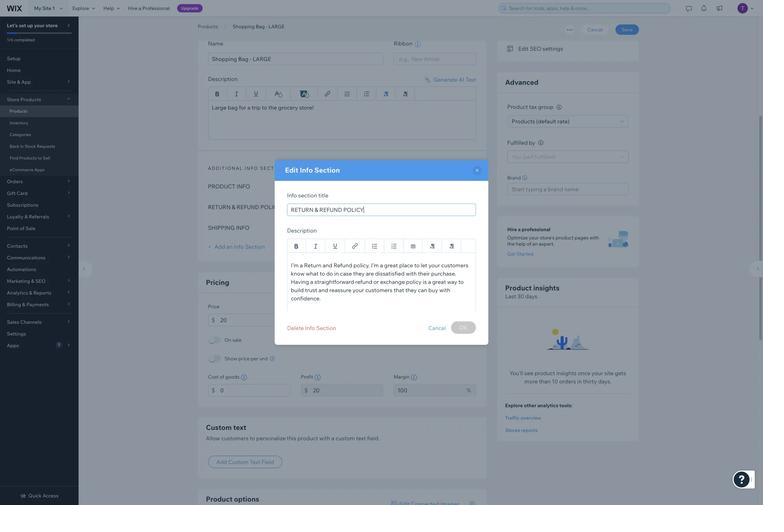 Task type: locate. For each thing, give the bounding box(es) containing it.
of left sale
[[20, 226, 24, 232]]

edit left seo in the right of the page
[[519, 45, 529, 52]]

1 vertical spatial in
[[334, 270, 339, 277]]

a up optimize
[[518, 227, 521, 233]]

policy.
[[354, 262, 370, 269]]

1 horizontal spatial in
[[334, 270, 339, 277]]

1 horizontal spatial info tooltip image
[[411, 375, 417, 381]]

text left field
[[250, 459, 260, 466]]

1 vertical spatial explore
[[505, 403, 523, 409]]

2 horizontal spatial of
[[527, 241, 532, 247]]

policy
[[406, 279, 422, 286]]

back
[[10, 144, 19, 149]]

explore up traffic
[[505, 403, 523, 409]]

section right delete at the left bottom of the page
[[316, 325, 336, 332]]

in inside sidebar element
[[20, 144, 24, 149]]

to inside sidebar element
[[38, 156, 42, 161]]

None text field
[[313, 384, 384, 397], [394, 384, 463, 397], [313, 384, 384, 397], [394, 384, 463, 397]]

generate ai text button
[[423, 75, 476, 84]]

1 horizontal spatial text
[[356, 435, 366, 442]]

0 horizontal spatial description
[[208, 75, 238, 82]]

edit inside button
[[519, 45, 529, 52]]

Start typing a brand name field
[[510, 184, 626, 195]]

let's
[[7, 22, 18, 29]]

2 horizontal spatial customers
[[441, 262, 469, 269]]

None text field
[[220, 314, 291, 326], [220, 384, 291, 397], [220, 314, 291, 326], [220, 384, 291, 397]]

0 horizontal spatial in
[[20, 144, 24, 149]]

your
[[34, 22, 45, 29], [529, 235, 539, 241], [429, 262, 440, 269], [353, 287, 364, 294], [592, 370, 603, 377]]

add for add custom text field
[[216, 459, 227, 466]]

info left "section"
[[287, 192, 297, 199]]

product inside you'll see product insights once your site gets more than 10 orders in thirty days.
[[535, 370, 555, 377]]

section for edit info section
[[315, 166, 340, 174]]

your up thirty
[[592, 370, 603, 377]]

2 i'm from the left
[[371, 262, 379, 269]]

is
[[423, 279, 427, 286]]

info tooltip image right profit
[[315, 375, 321, 381]]

optimize your store's product pages with the help of an expert.
[[508, 235, 599, 247]]

$ for %
[[304, 387, 308, 394]]

hire for hire a professional
[[508, 227, 517, 233]]

seo settings image
[[508, 46, 514, 52]]

0 vertical spatial description
[[208, 75, 238, 82]]

1 vertical spatial edit
[[285, 166, 298, 174]]

custom left field
[[228, 459, 249, 466]]

2 horizontal spatial in
[[577, 378, 582, 385]]

0 vertical spatial text
[[233, 423, 246, 432]]

1 vertical spatial description
[[287, 227, 317, 234]]

the inside optimize your store's product pages with the help of an expert.
[[508, 241, 515, 247]]

section for delete info section
[[316, 325, 336, 332]]

store's
[[540, 235, 555, 241]]

text for ai
[[466, 76, 476, 83]]

info tooltip image right by
[[539, 141, 544, 146]]

1 vertical spatial info
[[245, 165, 258, 171]]

info right delete at the left bottom of the page
[[305, 325, 315, 332]]

1 horizontal spatial great
[[433, 279, 446, 286]]

your right up
[[34, 22, 45, 29]]

1 horizontal spatial info tooltip image
[[557, 105, 562, 110]]

delete
[[287, 325, 304, 332]]

e.g., Tech Specs text field
[[287, 204, 476, 216]]

this down coupon
[[542, 31, 551, 38]]

$ down 'price' on the left bottom
[[212, 317, 215, 324]]

do
[[326, 270, 333, 277]]

to right way
[[459, 279, 464, 286]]

add down the allow
[[216, 459, 227, 466]]

1 vertical spatial text
[[250, 459, 260, 466]]

with up policy
[[406, 270, 417, 277]]

of inside optimize your store's product pages with the help of an expert.
[[527, 241, 532, 247]]

0 vertical spatial hire
[[128, 5, 138, 11]]

a right for on the top of page
[[248, 104, 251, 111]]

0 horizontal spatial edit
[[285, 166, 298, 174]]

they down policy
[[406, 287, 417, 294]]

1 horizontal spatial hire
[[508, 227, 517, 233]]

upgrade button
[[177, 4, 203, 12]]

0 vertical spatial cancel
[[588, 27, 603, 33]]

info
[[227, 22, 241, 28], [245, 165, 258, 171]]

i'm up know
[[291, 262, 299, 269]]

of right cost
[[220, 374, 224, 380]]

products link up name
[[194, 23, 222, 30]]

cancel left ok
[[429, 325, 446, 332]]

to left personalize at the left bottom of page
[[250, 435, 255, 442]]

edit for edit info section
[[285, 166, 298, 174]]

0 vertical spatial great
[[384, 262, 398, 269]]

customers right the allow
[[221, 435, 249, 442]]

apps
[[34, 167, 45, 172]]

great down the purchase.
[[433, 279, 446, 286]]

place
[[399, 262, 413, 269]]

form
[[75, 0, 763, 506]]

explore right 1
[[72, 5, 89, 11]]

and up do
[[323, 262, 333, 269]]

0 vertical spatial add
[[215, 243, 225, 250]]

show
[[225, 356, 237, 362]]

shipping
[[208, 224, 235, 231]]

custom inside custom text allow customers to personalize this product with a custom text field.
[[206, 423, 232, 432]]

custom inside button
[[228, 459, 249, 466]]

a down what
[[310, 279, 313, 286]]

edit up "section"
[[285, 166, 298, 174]]

back in stock requests
[[10, 144, 55, 149]]

other
[[524, 403, 537, 409]]

$ for on sale
[[212, 317, 215, 324]]

fulfilled
[[508, 139, 528, 146]]

personalize
[[256, 435, 286, 442]]

your right the let
[[429, 262, 440, 269]]

0 horizontal spatial explore
[[72, 5, 89, 11]]

0 vertical spatial section
[[315, 166, 340, 174]]

1 vertical spatial info
[[236, 224, 250, 231]]

get started
[[508, 251, 534, 257]]

1 vertical spatial section
[[245, 243, 265, 250]]

section inside 'button'
[[316, 325, 336, 332]]

add down the shipping
[[215, 243, 225, 250]]

info right basic
[[227, 22, 241, 28]]

1 horizontal spatial an
[[533, 241, 538, 247]]

this inside custom text allow customers to personalize this product with a custom text field.
[[287, 435, 296, 442]]

0 horizontal spatial info
[[227, 22, 241, 28]]

custom up the allow
[[206, 423, 232, 432]]

text for custom
[[250, 459, 260, 466]]

to
[[262, 104, 267, 111], [38, 156, 42, 161], [414, 262, 420, 269], [320, 270, 325, 277], [459, 279, 464, 286], [250, 435, 255, 442]]

info tooltip image right goods
[[241, 375, 247, 381]]

2 vertical spatial customers
[[221, 435, 249, 442]]

0 vertical spatial custom
[[206, 423, 232, 432]]

1 vertical spatial of
[[527, 241, 532, 247]]

case
[[340, 270, 352, 277]]

a right is
[[428, 279, 431, 286]]

great up dissatisfied
[[384, 262, 398, 269]]

0 vertical spatial insights
[[534, 284, 560, 293]]

product left options
[[206, 495, 233, 504]]

products right the store
[[20, 97, 41, 103]]

(default
[[537, 118, 557, 125]]

the inside false text field
[[269, 104, 277, 111]]

0 horizontal spatial this
[[287, 435, 296, 442]]

0 horizontal spatial i'm
[[291, 262, 299, 269]]

1 horizontal spatial info
[[245, 165, 258, 171]]

promote coupon image
[[508, 18, 514, 24]]

$ down profit
[[304, 387, 308, 394]]

1 horizontal spatial of
[[220, 374, 224, 380]]

with inside custom text allow customers to personalize this product with a custom text field.
[[319, 435, 330, 442]]

section inside form
[[245, 243, 265, 250]]

1 horizontal spatial customers
[[365, 287, 393, 294]]

text inside button
[[466, 76, 476, 83]]

of for sale
[[20, 226, 24, 232]]

customers down or
[[365, 287, 393, 294]]

info section title
[[287, 192, 329, 199]]

an left expert.
[[533, 241, 538, 247]]

point of sale link
[[0, 223, 79, 234]]

1 horizontal spatial they
[[406, 287, 417, 294]]

an down shipping info
[[226, 243, 233, 250]]

with left custom
[[319, 435, 330, 442]]

hire a professional
[[128, 5, 170, 11]]

i'm up are
[[371, 262, 379, 269]]

1 vertical spatial add
[[216, 459, 227, 466]]

my site 1
[[34, 5, 55, 11]]

0 vertical spatial of
[[20, 226, 24, 232]]

overview
[[521, 415, 541, 422]]

0 vertical spatial in
[[20, 144, 24, 149]]

custom
[[336, 435, 355, 442]]

setup link
[[0, 53, 79, 64]]

advanced
[[505, 78, 539, 87]]

1 vertical spatial product
[[505, 284, 532, 293]]

cancel button left ok
[[429, 322, 446, 335]]

the for help
[[508, 241, 515, 247]]

0 vertical spatial and
[[323, 262, 333, 269]]

the left grocery
[[269, 104, 277, 111]]

exchange
[[380, 279, 405, 286]]

edit option link image
[[392, 502, 398, 506]]

section up title
[[315, 166, 340, 174]]

cost
[[208, 374, 219, 380]]

explore for explore other analytics tools:
[[505, 403, 523, 409]]

categories
[[10, 132, 31, 137]]

of right help
[[527, 241, 532, 247]]

1 horizontal spatial i'm
[[371, 262, 379, 269]]

find products to sell link
[[0, 152, 79, 164]]

customers up the purchase.
[[441, 262, 469, 269]]

edit
[[519, 45, 529, 52], [285, 166, 298, 174]]

0 vertical spatial text
[[466, 76, 476, 83]]

Add a product name text field
[[208, 53, 384, 65]]

insights up orders
[[557, 370, 577, 377]]

1 vertical spatial products link
[[0, 106, 79, 117]]

1 vertical spatial custom
[[228, 459, 249, 466]]

create
[[519, 17, 536, 24]]

this right personalize at the left bottom of page
[[287, 435, 296, 442]]

expert.
[[539, 241, 555, 247]]

more
[[525, 378, 538, 385]]

0 horizontal spatial hire
[[128, 5, 138, 11]]

product up 30
[[505, 284, 532, 293]]

0 vertical spatial cancel button
[[581, 24, 609, 35]]

insights up days
[[534, 284, 560, 293]]

by
[[529, 139, 536, 146]]

in right the back
[[20, 144, 24, 149]]

subscriptions link
[[0, 199, 79, 211]]

than
[[539, 378, 551, 385]]

0 vertical spatial info tooltip image
[[557, 105, 562, 110]]

a left custom
[[332, 435, 335, 442]]

1 horizontal spatial text
[[466, 76, 476, 83]]

to left the let
[[414, 262, 420, 269]]

once
[[578, 370, 591, 377]]

0 horizontal spatial great
[[384, 262, 398, 269]]

hire right help 'button'
[[128, 5, 138, 11]]

info tooltip image right margin
[[411, 375, 417, 381]]

1 horizontal spatial this
[[542, 31, 551, 38]]

2 vertical spatial in
[[577, 378, 582, 385]]

0 horizontal spatial products link
[[0, 106, 79, 117]]

add inside button
[[216, 459, 227, 466]]

0 horizontal spatial the
[[269, 104, 277, 111]]

1 vertical spatial cancel button
[[429, 322, 446, 335]]

with right the "pages"
[[590, 235, 599, 241]]

0 vertical spatial they
[[353, 270, 365, 277]]

on
[[225, 337, 232, 343]]

1 vertical spatial insights
[[557, 370, 577, 377]]

and right trust
[[319, 287, 328, 294]]

0 horizontal spatial info tooltip image
[[241, 375, 247, 381]]

0 vertical spatial product
[[508, 104, 528, 110]]

0 vertical spatial edit
[[519, 45, 529, 52]]

1 vertical spatial this
[[287, 435, 296, 442]]

1 vertical spatial the
[[508, 241, 515, 247]]

products up ecommerce apps
[[19, 156, 37, 161]]

profit
[[301, 374, 313, 380]]

1 vertical spatial hire
[[508, 227, 517, 233]]

ecommerce apps link
[[0, 164, 79, 176]]

0 horizontal spatial customers
[[221, 435, 249, 442]]

section down shipping info
[[245, 243, 265, 250]]

sell
[[43, 156, 50, 161]]

to right trip
[[262, 104, 267, 111]]

text inside button
[[250, 459, 260, 466]]

info tooltip image for margin
[[411, 375, 417, 381]]

the left help
[[508, 241, 515, 247]]

large
[[212, 104, 227, 111]]

shopping bag - large
[[233, 23, 285, 30]]

0 horizontal spatial text
[[250, 459, 260, 466]]

sale
[[233, 337, 242, 343]]

custom
[[206, 423, 232, 432], [228, 459, 249, 466]]

text right ai
[[466, 76, 476, 83]]

tax
[[529, 104, 537, 110]]

info down additional info sections
[[237, 183, 250, 190]]

0 vertical spatial explore
[[72, 5, 89, 11]]

info for product info
[[237, 183, 250, 190]]

0 vertical spatial this
[[542, 31, 551, 38]]

1 horizontal spatial edit
[[519, 45, 529, 52]]

info tooltip image
[[539, 141, 544, 146], [315, 375, 321, 381], [411, 375, 417, 381]]

in down once
[[577, 378, 582, 385]]

settings
[[7, 331, 26, 337]]

0 horizontal spatial cancel
[[429, 325, 446, 332]]

hire up optimize
[[508, 227, 517, 233]]

and
[[323, 262, 333, 269], [319, 287, 328, 294]]

of
[[20, 226, 24, 232], [527, 241, 532, 247], [220, 374, 224, 380]]

1 horizontal spatial the
[[508, 241, 515, 247]]

to inside false text field
[[262, 104, 267, 111]]

product left tax
[[508, 104, 528, 110]]

0 vertical spatial info
[[237, 183, 250, 190]]

save
[[622, 27, 633, 33]]

info tooltip image
[[557, 105, 562, 110], [241, 375, 247, 381]]

0 horizontal spatial info tooltip image
[[315, 375, 321, 381]]

0 horizontal spatial they
[[353, 270, 365, 277]]

their
[[418, 270, 430, 277]]

2 horizontal spatial info tooltip image
[[539, 141, 544, 146]]

1 vertical spatial and
[[319, 287, 328, 294]]

they down policy.
[[353, 270, 365, 277]]

your down the professional
[[529, 235, 539, 241]]

1/6
[[7, 37, 13, 42]]

product for product insights last 30 days
[[505, 284, 532, 293]]

0 vertical spatial info
[[227, 22, 241, 28]]

analytics
[[538, 403, 559, 409]]

info tooltip image for profit
[[315, 375, 321, 381]]

your inside you'll see product insights once your site gets more than 10 orders in thirty days.
[[592, 370, 603, 377]]

are
[[366, 270, 374, 277]]

info tooltip image for fulfilled by
[[539, 141, 544, 146]]

info left "sections"
[[245, 165, 258, 171]]

explore for explore
[[72, 5, 89, 11]]

info
[[237, 183, 250, 190], [236, 224, 250, 231]]

of inside point of sale "link"
[[20, 226, 24, 232]]

1 vertical spatial great
[[433, 279, 446, 286]]

2 vertical spatial product
[[206, 495, 233, 504]]

or
[[374, 279, 379, 286]]

0 vertical spatial the
[[269, 104, 277, 111]]

in right do
[[334, 270, 339, 277]]

dissatisfied
[[375, 270, 405, 277]]

Search for tools, apps, help & more... field
[[507, 3, 669, 13]]

you
[[512, 154, 522, 161]]

products (default rate)
[[512, 118, 570, 125]]

product inside the product insights last 30 days
[[505, 284, 532, 293]]

info up add an info section on the top of page
[[236, 224, 250, 231]]

ecommerce
[[10, 167, 33, 172]]

this inside button
[[542, 31, 551, 38]]

cancel button down search for tools, apps, help & more... field
[[581, 24, 609, 35]]

days
[[526, 293, 538, 300]]

Select box search field
[[399, 53, 471, 65]]

1 horizontal spatial products link
[[194, 23, 222, 30]]

basic
[[208, 22, 225, 28]]

products inside popup button
[[20, 97, 41, 103]]

stores
[[505, 428, 520, 434]]

home
[[7, 67, 21, 73]]

1 vertical spatial info tooltip image
[[241, 375, 247, 381]]

products link down store products
[[0, 106, 79, 117]]

product inside button
[[553, 31, 573, 38]]

to left do
[[320, 270, 325, 277]]

seo
[[530, 45, 542, 52]]

to left sell
[[38, 156, 42, 161]]

with
[[590, 235, 599, 241], [406, 270, 417, 277], [440, 287, 450, 294], [319, 435, 330, 442]]

coupon
[[537, 17, 557, 24]]

0 horizontal spatial of
[[20, 226, 24, 232]]

info tooltip image right group
[[557, 105, 562, 110]]

1 horizontal spatial explore
[[505, 403, 523, 409]]

options
[[234, 495, 259, 504]]

product tax group
[[508, 104, 555, 110]]

create coupon
[[519, 17, 557, 24]]

2 vertical spatial section
[[316, 325, 336, 332]]

to inside custom text allow customers to personalize this product with a custom text field.
[[250, 435, 255, 442]]

1 horizontal spatial description
[[287, 227, 317, 234]]

shopping
[[233, 23, 255, 30]]

gets
[[615, 370, 626, 377]]

cancel down search for tools, apps, help & more... field
[[588, 27, 603, 33]]

bag
[[228, 104, 238, 111]]

help
[[103, 5, 114, 11]]



Task type: vqa. For each thing, say whether or not it's contained in the screenshot.
right CREATE SEGMENT
no



Task type: describe. For each thing, give the bounding box(es) containing it.
edit seo settings
[[519, 45, 563, 52]]

pricing
[[206, 278, 229, 287]]

shipping info
[[208, 224, 250, 231]]

you'll see product insights once your site gets more than 10 orders in thirty days.
[[510, 370, 626, 385]]

get started link
[[508, 251, 534, 257]]

ribbon
[[394, 40, 414, 47]]

point
[[7, 226, 19, 232]]

edit seo settings button
[[508, 44, 563, 54]]

find products to sell
[[10, 156, 50, 161]]

what
[[306, 270, 319, 277]]

in inside you'll see product insights once your site gets more than 10 orders in thirty days.
[[577, 378, 582, 385]]

info for shipping info
[[236, 224, 250, 231]]

promote
[[519, 31, 541, 38]]

$ down cost
[[212, 387, 215, 394]]

products up inventory
[[10, 109, 27, 114]]

field.
[[367, 435, 380, 442]]

0 horizontal spatial cancel button
[[429, 322, 446, 335]]

purchase.
[[431, 270, 456, 277]]

settings link
[[0, 328, 79, 340]]

form containing advanced
[[75, 0, 763, 506]]

1 vertical spatial they
[[406, 287, 417, 294]]

traffic overview link
[[505, 415, 631, 422]]

add an info section
[[213, 243, 265, 250]]

insights inside the product insights last 30 days
[[534, 284, 560, 293]]

1 vertical spatial text
[[356, 435, 366, 442]]

product for product options
[[206, 495, 233, 504]]

0 horizontal spatial an
[[226, 243, 233, 250]]

basic info
[[208, 22, 241, 28]]

info for basic
[[227, 22, 241, 28]]

bag
[[256, 23, 265, 30]]

ok button
[[451, 322, 476, 334]]

edit info section
[[285, 166, 340, 174]]

let
[[421, 262, 428, 269]]

a inside custom text allow customers to personalize this product with a custom text field.
[[332, 435, 335, 442]]

refund
[[334, 262, 352, 269]]

the for grocery
[[269, 104, 277, 111]]

1
[[52, 5, 55, 11]]

a left professional
[[139, 5, 141, 11]]

product inside custom text allow customers to personalize this product with a custom text field.
[[298, 435, 318, 442]]

on sale
[[225, 337, 242, 343]]

traffic overview
[[505, 415, 541, 422]]

false text field
[[208, 100, 476, 140]]

info for additional
[[245, 165, 258, 171]]

products up name
[[198, 23, 218, 30]]

1 vertical spatial customers
[[365, 287, 393, 294]]

inventory
[[10, 120, 28, 126]]

add for add an info section
[[215, 243, 225, 250]]

create coupon button
[[508, 16, 557, 26]]

promote image
[[508, 32, 514, 38]]

see
[[525, 370, 534, 377]]

refund
[[356, 279, 372, 286]]

product inside optimize your store's product pages with the help of an expert.
[[556, 235, 574, 241]]

store
[[46, 22, 58, 29]]

confidence.
[[291, 295, 321, 302]]

product info
[[208, 183, 250, 190]]

customers inside custom text allow customers to personalize this product with a custom text field.
[[221, 435, 249, 442]]

point of sale
[[7, 226, 35, 232]]

upgrade
[[181, 6, 199, 11]]

let's set up your store
[[7, 22, 58, 29]]

section
[[298, 192, 317, 199]]

automations link
[[0, 264, 79, 276]]

1 vertical spatial cancel
[[429, 325, 446, 332]]

sidebar element
[[0, 17, 79, 506]]

your inside sidebar element
[[34, 22, 45, 29]]

10
[[552, 378, 558, 385]]

hire for hire a professional
[[128, 5, 138, 11]]

products down product tax group
[[512, 118, 535, 125]]

with inside optimize your store's product pages with the help of an expert.
[[590, 235, 599, 241]]

info down shipping info
[[234, 243, 244, 250]]

settings
[[543, 45, 563, 52]]

0 vertical spatial customers
[[441, 262, 469, 269]]

tools:
[[560, 403, 573, 409]]

subscriptions
[[7, 202, 38, 208]]

trust
[[305, 287, 317, 294]]

reports
[[521, 428, 538, 434]]

allow
[[206, 435, 220, 442]]

product for product tax group
[[508, 104, 528, 110]]

edit for edit seo settings
[[519, 45, 529, 52]]

additional
[[208, 165, 243, 171]]

of for goods
[[220, 374, 224, 380]]

quick access button
[[20, 493, 59, 499]]

days.
[[598, 378, 612, 385]]

your inside optimize your store's product pages with the help of an expert.
[[529, 235, 539, 241]]

0 horizontal spatial text
[[233, 423, 246, 432]]

home link
[[0, 64, 79, 76]]

up
[[27, 22, 33, 29]]

a up know
[[300, 262, 303, 269]]

0 vertical spatial products link
[[194, 23, 222, 30]]

show price per unit
[[225, 356, 268, 362]]

optimize
[[508, 235, 528, 241]]

back in stock requests link
[[0, 141, 79, 152]]

site
[[605, 370, 614, 377]]

sections
[[260, 165, 289, 171]]

1 horizontal spatial cancel
[[588, 27, 603, 33]]

your down refund
[[353, 287, 364, 294]]

with down way
[[440, 287, 450, 294]]

in inside i'm a return and refund policy. i'm a great place to let your customers know what to do in case they are dissatisfied with their purchase. having a straightforward refund or exchange policy is a great way to build trust and reassure your customers that they can buy with confidence.
[[334, 270, 339, 277]]

promote this product button
[[508, 30, 573, 40]]

promote this product
[[519, 31, 573, 38]]

1 horizontal spatial cancel button
[[581, 24, 609, 35]]

false text field
[[287, 253, 476, 311]]

know
[[291, 270, 305, 277]]

that
[[394, 287, 404, 294]]

info up "section"
[[300, 166, 313, 174]]

store!
[[299, 104, 314, 111]]

product options
[[206, 495, 259, 504]]

an inside optimize your store's product pages with the help of an expert.
[[533, 241, 538, 247]]

quick access
[[28, 493, 59, 499]]

product
[[208, 183, 235, 190]]

help button
[[99, 0, 124, 17]]

1 i'm from the left
[[291, 262, 299, 269]]

a up dissatisfied
[[380, 262, 383, 269]]

delete info section button
[[287, 322, 336, 335]]

thirty
[[583, 378, 597, 385]]

insights inside you'll see product insights once your site gets more than 10 orders in thirty days.
[[557, 370, 577, 377]]

you (self fulfilled)
[[512, 154, 556, 161]]

store products
[[7, 97, 41, 103]]

hire a professional
[[508, 227, 551, 233]]

fulfilled)
[[535, 154, 556, 161]]

stock
[[25, 144, 36, 149]]

brand
[[508, 175, 521, 181]]

info inside delete info section 'button'
[[305, 325, 315, 332]]

for
[[239, 104, 246, 111]]

hire a professional link
[[124, 0, 174, 17]]

margin
[[394, 374, 410, 380]]

fulfilled by
[[508, 139, 536, 146]]

a inside text field
[[248, 104, 251, 111]]



